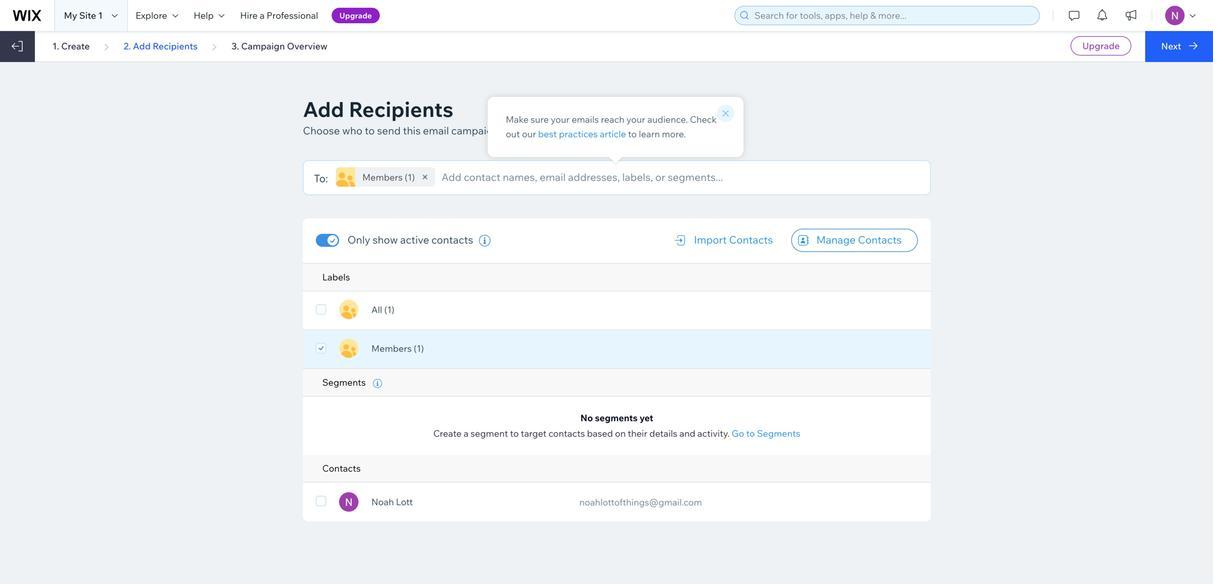 Task type: vqa. For each thing, say whether or not it's contained in the screenshot.
'FIELD'
no



Task type: locate. For each thing, give the bounding box(es) containing it.
noah lott
[[372, 496, 413, 508]]

0 vertical spatial recipients
[[153, 40, 198, 52]]

based
[[587, 428, 613, 439]]

contacts
[[730, 233, 773, 246], [858, 233, 902, 246], [323, 463, 361, 474]]

contacts inside no segments yet create a segment to target contacts based on their details and activity. go to segments
[[549, 428, 585, 439]]

1 vertical spatial members (1)
[[372, 343, 426, 354]]

1 horizontal spatial add
[[303, 96, 344, 122]]

activity.
[[698, 428, 730, 439]]

2. add recipients link
[[124, 40, 198, 52]]

your
[[551, 114, 570, 125], [627, 114, 646, 125]]

add
[[133, 40, 151, 52], [303, 96, 344, 122]]

hire a professional
[[240, 10, 318, 21]]

0 vertical spatial (1)
[[405, 171, 415, 183]]

to right go
[[747, 428, 755, 439]]

upgrade
[[340, 11, 372, 20], [1083, 40, 1120, 51]]

0 horizontal spatial a
[[260, 10, 265, 21]]

1
[[98, 10, 103, 21]]

campaign
[[241, 40, 285, 52]]

details
[[650, 428, 678, 439]]

upgrade for upgrade button to the left
[[340, 11, 372, 20]]

my
[[64, 10, 77, 21]]

add recipients choose who to send this email campaign to.
[[303, 96, 514, 137]]

make
[[506, 114, 529, 125]]

contacts
[[432, 233, 473, 246], [549, 428, 585, 439]]

0 horizontal spatial your
[[551, 114, 570, 125]]

your up learn
[[627, 114, 646, 125]]

a left segment
[[464, 428, 469, 439]]

recipients
[[153, 40, 198, 52], [349, 96, 454, 122]]

create right 1.
[[61, 40, 90, 52]]

1 horizontal spatial upgrade
[[1083, 40, 1120, 51]]

segments
[[323, 377, 368, 388], [757, 428, 801, 439]]

go
[[732, 428, 745, 439]]

Search for tools, apps, help & more... field
[[751, 6, 1036, 25]]

contacts right active
[[432, 233, 473, 246]]

choose
[[303, 124, 340, 137]]

on
[[615, 428, 626, 439]]

to right who
[[365, 124, 375, 137]]

(1)
[[405, 171, 415, 183], [384, 304, 395, 315], [414, 343, 424, 354]]

1 vertical spatial create
[[434, 428, 462, 439]]

contacts down no
[[549, 428, 585, 439]]

1 vertical spatial a
[[464, 428, 469, 439]]

0 vertical spatial upgrade button
[[332, 8, 380, 23]]

noah
[[372, 496, 394, 508]]

0 horizontal spatial add
[[133, 40, 151, 52]]

import contacts link
[[668, 229, 790, 252]]

to left target
[[510, 428, 519, 439]]

2 horizontal spatial contacts
[[858, 233, 902, 246]]

manage
[[817, 233, 856, 246]]

send
[[377, 124, 401, 137]]

help
[[194, 10, 214, 21]]

to:
[[314, 172, 328, 185]]

Add contact names, email addresses, labels, or segments... text field
[[442, 167, 924, 187]]

reach
[[601, 114, 625, 125]]

no segments yet create a segment to target contacts based on their details and activity. go to segments
[[434, 412, 801, 439]]

members (1) down all (1)
[[372, 343, 426, 354]]

yet
[[640, 412, 654, 424]]

1 horizontal spatial contacts
[[549, 428, 585, 439]]

add up choose
[[303, 96, 344, 122]]

create
[[61, 40, 90, 52], [434, 428, 462, 439]]

practices
[[559, 128, 598, 140]]

1 vertical spatial upgrade button
[[1071, 36, 1132, 56]]

members down send
[[363, 171, 403, 183]]

1 vertical spatial segments
[[757, 428, 801, 439]]

1. create link
[[52, 40, 90, 52]]

0 vertical spatial upgrade
[[340, 11, 372, 20]]

campaign
[[452, 124, 499, 137]]

0 vertical spatial segments
[[323, 377, 368, 388]]

1.
[[52, 40, 59, 52]]

only show active contacts
[[348, 233, 473, 246]]

1 vertical spatial contacts
[[549, 428, 585, 439]]

check
[[690, 114, 717, 125]]

upgrade button
[[332, 8, 380, 23], [1071, 36, 1132, 56]]

members down all (1)
[[372, 343, 412, 354]]

all (1)
[[372, 304, 397, 315]]

make sure your emails reach your audience. check out our
[[506, 114, 717, 140]]

1 vertical spatial recipients
[[349, 96, 454, 122]]

2 vertical spatial (1)
[[414, 343, 424, 354]]

a
[[260, 10, 265, 21], [464, 428, 469, 439]]

recipients down explore
[[153, 40, 198, 52]]

1 vertical spatial upgrade
[[1083, 40, 1120, 51]]

members (1)
[[363, 171, 415, 183], [372, 343, 426, 354]]

1 your from the left
[[551, 114, 570, 125]]

segment
[[471, 428, 508, 439]]

1 horizontal spatial segments
[[757, 428, 801, 439]]

members (1) down send
[[363, 171, 415, 183]]

a right hire
[[260, 10, 265, 21]]

1 horizontal spatial contacts
[[730, 233, 773, 246]]

recipients up this
[[349, 96, 454, 122]]

members
[[363, 171, 403, 183], [372, 343, 412, 354]]

their
[[628, 428, 648, 439]]

add right 2.
[[133, 40, 151, 52]]

to
[[365, 124, 375, 137], [628, 128, 637, 140], [510, 428, 519, 439], [747, 428, 755, 439]]

3. campaign overview link
[[232, 40, 328, 52]]

0 vertical spatial contacts
[[432, 233, 473, 246]]

0 horizontal spatial upgrade
[[340, 11, 372, 20]]

1 horizontal spatial your
[[627, 114, 646, 125]]

contacts inside 'link'
[[858, 233, 902, 246]]

create left segment
[[434, 428, 462, 439]]

noahlottofthings@gmail.com
[[580, 497, 702, 508]]

import contacts
[[694, 233, 773, 246]]

0 horizontal spatial create
[[61, 40, 90, 52]]

1 vertical spatial add
[[303, 96, 344, 122]]

2. add recipients
[[124, 40, 198, 52]]

1 horizontal spatial recipients
[[349, 96, 454, 122]]

create inside no segments yet create a segment to target contacts based on their details and activity. go to segments
[[434, 428, 462, 439]]

1 horizontal spatial upgrade button
[[1071, 36, 1132, 56]]

0 vertical spatial add
[[133, 40, 151, 52]]

0 vertical spatial a
[[260, 10, 265, 21]]

explore
[[136, 10, 167, 21]]

your up best
[[551, 114, 570, 125]]

a inside no segments yet create a segment to target contacts based on their details and activity. go to segments
[[464, 428, 469, 439]]

lott
[[396, 496, 413, 508]]

1 horizontal spatial create
[[434, 428, 462, 439]]

1 horizontal spatial a
[[464, 428, 469, 439]]

article
[[600, 128, 626, 140]]

best practices article to learn more.
[[538, 128, 686, 140]]

add inside add recipients choose who to send this email campaign to.
[[303, 96, 344, 122]]

1 vertical spatial members
[[372, 343, 412, 354]]

labels
[[323, 271, 350, 283]]

best
[[538, 128, 557, 140]]

3. campaign overview
[[232, 40, 328, 52]]

out
[[506, 128, 520, 140]]

2 your from the left
[[627, 114, 646, 125]]

2.
[[124, 40, 131, 52]]



Task type: describe. For each thing, give the bounding box(es) containing it.
who
[[342, 124, 363, 137]]

sure
[[531, 114, 549, 125]]

my site 1
[[64, 10, 103, 21]]

next
[[1162, 40, 1182, 52]]

manage contacts
[[817, 233, 902, 246]]

best practices article link
[[538, 128, 626, 140]]

this
[[403, 124, 421, 137]]

all
[[372, 304, 382, 315]]

recipients inside add recipients choose who to send this email campaign to.
[[349, 96, 454, 122]]

more.
[[662, 128, 686, 140]]

audience.
[[648, 114, 688, 125]]

overview
[[287, 40, 328, 52]]

upgrade for upgrade button to the bottom
[[1083, 40, 1120, 51]]

0 horizontal spatial recipients
[[153, 40, 198, 52]]

manage contacts link
[[792, 229, 918, 252]]

site
[[79, 10, 96, 21]]

0 vertical spatial members (1)
[[363, 171, 415, 183]]

import
[[694, 233, 727, 246]]

next button
[[1146, 31, 1214, 62]]

to inside add recipients choose who to send this email campaign to.
[[365, 124, 375, 137]]

segments inside no segments yet create a segment to target contacts based on their details and activity. go to segments
[[757, 428, 801, 439]]

no
[[581, 412, 593, 424]]

to left learn
[[628, 128, 637, 140]]

0 vertical spatial create
[[61, 40, 90, 52]]

and
[[680, 428, 696, 439]]

0 horizontal spatial contacts
[[323, 463, 361, 474]]

professional
[[267, 10, 318, 21]]

contacts for import contacts
[[730, 233, 773, 246]]

contacts for manage contacts
[[858, 233, 902, 246]]

hire
[[240, 10, 258, 21]]

active
[[400, 233, 429, 246]]

1. create
[[52, 40, 90, 52]]

segments
[[595, 412, 638, 424]]

0 horizontal spatial contacts
[[432, 233, 473, 246]]

emails
[[572, 114, 599, 125]]

0 vertical spatial members
[[363, 171, 403, 183]]

our
[[522, 128, 536, 140]]

0 horizontal spatial upgrade button
[[332, 8, 380, 23]]

help button
[[186, 0, 233, 31]]

email
[[423, 124, 449, 137]]

1 vertical spatial (1)
[[384, 304, 395, 315]]

learn
[[639, 128, 660, 140]]

only
[[348, 233, 371, 246]]

target
[[521, 428, 547, 439]]

0 horizontal spatial segments
[[323, 377, 368, 388]]

3.
[[232, 40, 239, 52]]

show
[[373, 233, 398, 246]]

hire a professional link
[[233, 0, 326, 31]]

to.
[[502, 124, 514, 137]]



